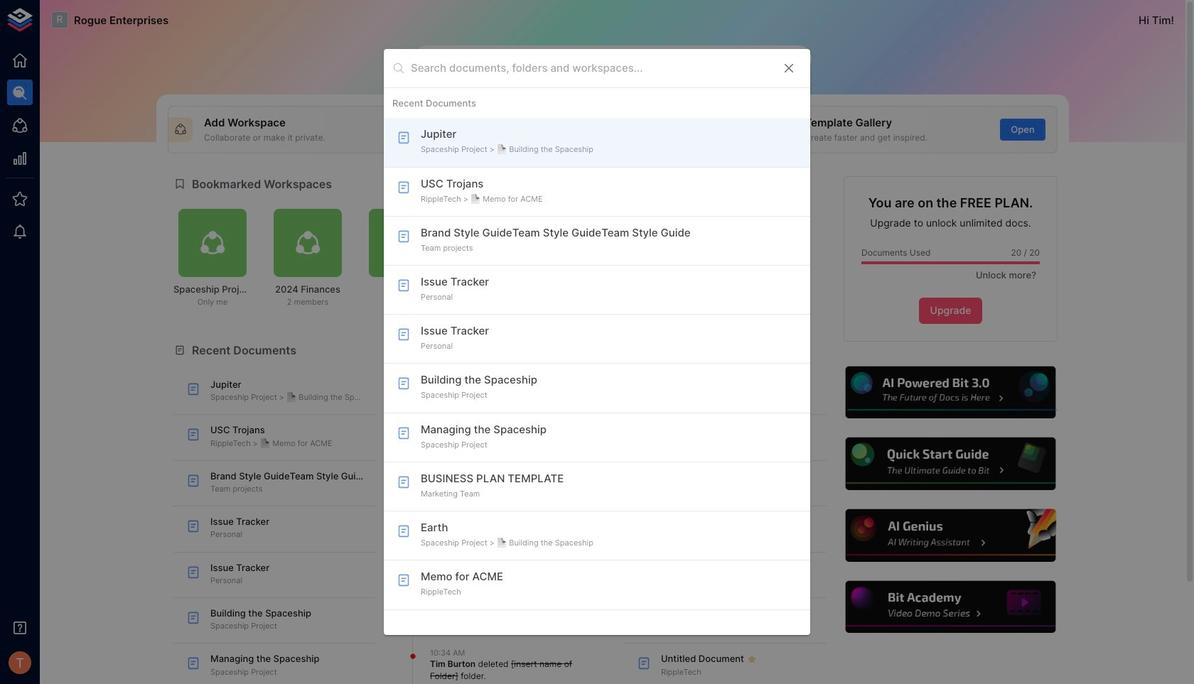 Task type: describe. For each thing, give the bounding box(es) containing it.
3 help image from the top
[[844, 508, 1058, 564]]



Task type: vqa. For each thing, say whether or not it's contained in the screenshot.
Go Back icon
no



Task type: locate. For each thing, give the bounding box(es) containing it.
Search documents, folders and workspaces... text field
[[411, 57, 771, 79]]

help image
[[844, 365, 1058, 421], [844, 436, 1058, 493], [844, 508, 1058, 564], [844, 580, 1058, 636]]

1 help image from the top
[[844, 365, 1058, 421]]

4 help image from the top
[[844, 580, 1058, 636]]

2 help image from the top
[[844, 436, 1058, 493]]

dialog
[[384, 49, 811, 636]]



